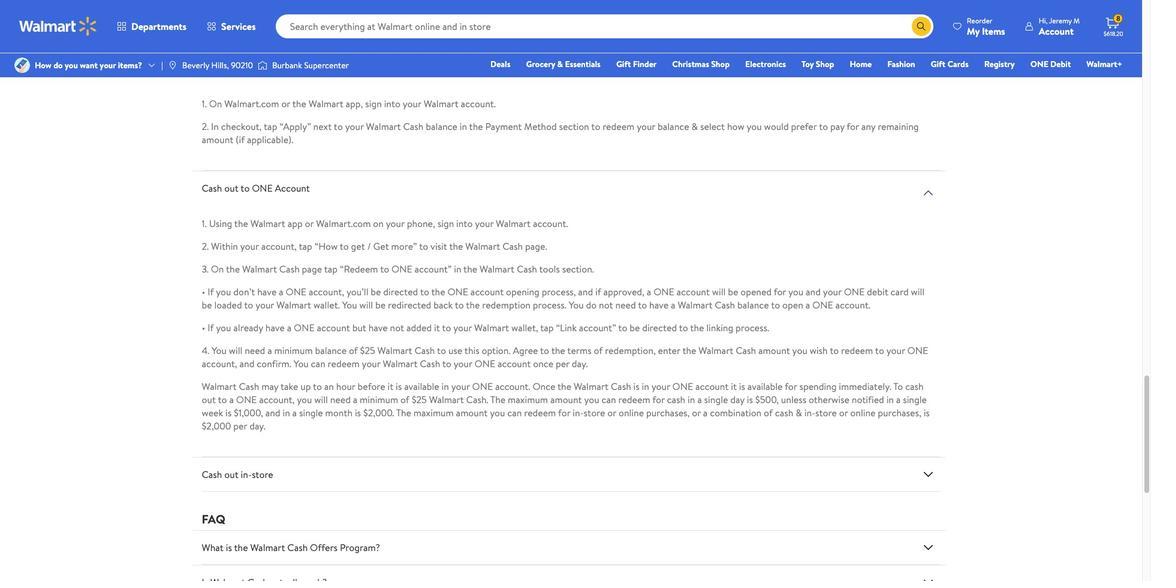 Task type: describe. For each thing, give the bounding box(es) containing it.
Walmart Site-Wide search field
[[276, 14, 933, 38]]

how
[[35, 59, 51, 71]]

of right the terms
[[594, 344, 603, 358]]

phone,
[[407, 217, 435, 231]]

to left visit at the left of the page
[[419, 240, 428, 253]]

"redeem
[[340, 263, 378, 276]]

wish
[[810, 344, 828, 358]]

shop for christmas shop
[[711, 58, 730, 70]]

account, inside the walmart cash may take up to an hour before it is available in your one account. once the walmart cash is in your one account it is available for spending immediately. to cash out to a one account, you will need a minimum of $25 walmart cash. the maximum amount you can redeem for cash in a single day is $500, unless otherwise notified in a single week is $1,000, and in a single month is $2,000. the maximum amount you can redeem for in-store or online purchases, or a combination of cash & in-store or online purchases, is $2,000 per day.
[[259, 394, 295, 407]]

directed inside • if you don't have a one account, you'll be directed to the one account opening process, and if approved, a one account will be opened for you and your one debit card will be loaded to your walmart wallet. you will be redirected back to the redemption process. you do not need to have a walmart cash balance to open a one account.
[[383, 286, 418, 299]]

to up 'immediately.' on the right bottom of the page
[[875, 344, 884, 358]]

services
[[221, 20, 256, 33]]

deals
[[490, 58, 510, 70]]

0 horizontal spatial single
[[299, 407, 323, 420]]

a right open
[[806, 299, 810, 312]]

month
[[325, 407, 353, 420]]

account, down "app"
[[261, 240, 297, 253]]

supercenter
[[304, 59, 349, 71]]

tap right page
[[324, 263, 338, 276]]

1 horizontal spatial process.
[[736, 322, 769, 335]]

remaining
[[878, 120, 919, 133]]

to up $2,000
[[218, 394, 227, 407]]

search icon image
[[917, 22, 926, 31]]

opening
[[506, 286, 539, 299]]

prefer
[[791, 120, 817, 133]]

out for cash out to one account
[[224, 182, 238, 195]]

0 horizontal spatial &
[[557, 58, 563, 70]]

otherwise
[[809, 394, 849, 407]]

grocery & essentials
[[526, 58, 601, 70]]

& inside the walmart cash may take up to an hour before it is available in your one account. once the walmart cash is in your one account it is available for spending immediately. to cash out to a one account, you will need a minimum of $25 walmart cash. the maximum amount you can redeem for cash in a single day is $500, unless otherwise notified in a single week is $1,000, and in a single month is $2,000. the maximum amount you can redeem for in-store or online purchases, or a combination of cash & in-store or online purchases, is $2,000 per day.
[[796, 407, 802, 420]]

redemption,
[[605, 344, 656, 358]]

account. up payment
[[461, 97, 496, 111]]

cash inside • if you don't have a one account, you'll be directed to the one account opening process, and if approved, a one account will be opened for you and your one debit card will be loaded to your walmart wallet. you will be redirected back to the redemption process. you do not need to have a walmart cash balance to open a one account.
[[715, 299, 735, 312]]

christmas shop link
[[667, 58, 735, 71]]

will inside 4. you will need a minimum balance of $25 walmart cash to use this option. agree to the terms of redemption, enter the walmart cash amount you wish to redeem to your one account, and confirm. you can redeem your walmart cash to your one account once per day.
[[229, 344, 242, 358]]

1. for 1. on walmart.com or the walmart app, sign into your walmart account.
[[202, 97, 207, 111]]

2 available from the left
[[748, 380, 783, 394]]

is walmart cash actually cash? image
[[921, 576, 936, 582]]

1 vertical spatial account
[[275, 182, 310, 195]]

christmas shop
[[672, 58, 730, 70]]

account. up page.
[[533, 217, 568, 231]]

next
[[313, 120, 332, 133]]

 image for how
[[14, 58, 30, 73]]

essentials
[[565, 58, 601, 70]]

gift for gift cards
[[931, 58, 945, 70]]

departments
[[131, 20, 187, 33]]

approved,
[[603, 286, 644, 299]]

added
[[406, 322, 432, 335]]

you right 4.
[[212, 344, 227, 358]]

select
[[700, 120, 725, 133]]

debit
[[1050, 58, 1071, 70]]

• for •  if you already have a one account but have not added it to your walmart wallet, tap "link account" to be directed to the linking process.
[[202, 322, 205, 335]]

and left if
[[578, 286, 593, 299]]

for inside • if you don't have a one account, you'll be directed to the one account opening process, and if approved, a one account will be opened for you and your one debit card will be loaded to your walmart wallet. you will be redirected back to the redemption process. you do not need to have a walmart cash balance to open a one account.
[[774, 286, 786, 299]]

section.
[[562, 263, 594, 276]]

minimum inside 4. you will need a minimum balance of $25 walmart cash to use this option. agree to the terms of redemption, enter the walmart cash amount you wish to redeem to your one account, and confirm. you can redeem your walmart cash to your one account once per day.
[[274, 344, 313, 358]]

1 vertical spatial walmart.com
[[316, 217, 371, 231]]

items?
[[118, 59, 142, 71]]

you left want
[[65, 59, 78, 71]]

walmart inside 2. in checkout, tap "apply" next to your walmart cash balance in the payment method section to redeem your balance & select how you would prefer to pay for any remaining amount (if applicable).
[[366, 120, 401, 133]]

1 vertical spatial account"
[[579, 322, 616, 335]]

a left $1,000,
[[229, 394, 234, 407]]

of down but
[[349, 344, 358, 358]]

process,
[[542, 286, 576, 299]]

hi,
[[1039, 15, 1048, 25]]

0 horizontal spatial the
[[396, 407, 411, 420]]

a left day
[[697, 394, 702, 407]]

cash out in-store image
[[921, 468, 936, 482]]

you up up
[[294, 358, 309, 371]]

faq
[[202, 512, 225, 528]]

you left an at left bottom
[[297, 394, 312, 407]]

tap left "link in the bottom of the page
[[540, 322, 554, 335]]

0 vertical spatial walmart.com
[[224, 97, 279, 111]]

of right $2,000.
[[400, 394, 409, 407]]

you left "don't"
[[216, 286, 231, 299]]

deals link
[[485, 58, 516, 71]]

need inside the walmart cash may take up to an hour before it is available in your one account. once the walmart cash is in your one account it is available for spending immediately. to cash out to a one account, you will need a minimum of $25 walmart cash. the maximum amount you can redeem for cash in a single day is $500, unless otherwise notified in a single week is $1,000, and in a single month is $2,000. the maximum amount you can redeem for in-store or online purchases, or a combination of cash & in-store or online purchases, is $2,000 per day.
[[330, 394, 351, 407]]

use
[[448, 344, 462, 358]]

2 horizontal spatial it
[[731, 380, 737, 394]]

$1,000,
[[234, 407, 263, 420]]

3. on the walmart cash page tap "redeem to one account" in the walmart cash tools section.
[[202, 263, 594, 276]]

you right opened
[[788, 286, 803, 299]]

(if
[[236, 133, 245, 147]]

 image for burbank
[[258, 59, 267, 71]]

christmas
[[672, 58, 709, 70]]

you right wallet.
[[342, 299, 357, 312]]

tap left "how
[[299, 240, 312, 253]]

for down 'enter'
[[652, 394, 665, 407]]

a right notified
[[896, 394, 901, 407]]

spending
[[799, 380, 837, 394]]

wallet.
[[314, 299, 340, 312]]

toy shop link
[[796, 58, 840, 71]]

gift cards link
[[925, 58, 974, 71]]

can inside 4. you will need a minimum balance of $25 walmart cash to use this option. agree to the terms of redemption, enter the walmart cash amount you wish to redeem to your one account, and confirm. you can redeem your walmart cash to your one account once per day.
[[311, 358, 325, 371]]

already
[[233, 322, 263, 335]]

the inside 2. in checkout, tap "apply" next to your walmart cash balance in the payment method section to redeem your balance & select how you would prefer to pay for any remaining amount (if applicable).
[[469, 120, 483, 133]]

and inside 4. you will need a minimum balance of $25 walmart cash to use this option. agree to the terms of redemption, enter the walmart cash amount you wish to redeem to your one account, and confirm. you can redeem your walmart cash to your one account once per day.
[[240, 358, 254, 371]]

minimum inside the walmart cash may take up to an hour before it is available in your one account. once the walmart cash is in your one account it is available for spending immediately. to cash out to a one account, you will need a minimum of $25 walmart cash. the maximum amount you can redeem for cash in a single day is $500, unless otherwise notified in a single week is $1,000, and in a single month is $2,000. the maximum amount you can redeem for in-store or online purchases, or a combination of cash & in-store or online purchases, is $2,000 per day.
[[360, 394, 398, 407]]

gift finder
[[616, 58, 657, 70]]

within
[[211, 240, 238, 253]]

electronics link
[[740, 58, 791, 71]]

want
[[80, 59, 98, 71]]

you inside 4. you will need a minimum balance of $25 walmart cash to use this option. agree to the terms of redemption, enter the walmart cash amount you wish to redeem to your one account, and confirm. you can redeem your walmart cash to your one account once per day.
[[792, 344, 807, 358]]

shop for toy shop
[[816, 58, 834, 70]]

to up redemption,
[[618, 322, 627, 335]]

1 horizontal spatial in-
[[573, 407, 584, 420]]

per inside 4. you will need a minimum balance of $25 walmart cash to use this option. agree to the terms of redemption, enter the walmart cash amount you wish to redeem to your one account, and confirm. you can redeem your walmart cash to your one account once per day.
[[556, 358, 569, 371]]

to down the get
[[380, 263, 389, 276]]

to left open
[[771, 299, 780, 312]]

• if you don't have a one account, you'll be directed to the one account opening process, and if approved, a one account will be opened for you and your one debit card will be loaded to your walmart wallet. you will be redirected back to the redemption process. you do not need to have a walmart cash balance to open a one account.
[[202, 286, 925, 312]]

unless
[[781, 394, 806, 407]]

need inside 4. you will need a minimum balance of $25 walmart cash to use this option. agree to the terms of redemption, enter the walmart cash amount you wish to redeem to your one account, and confirm. you can redeem your walmart cash to your one account once per day.
[[245, 344, 265, 358]]

$500,
[[755, 394, 779, 407]]

to right the 'section' on the top of the page
[[591, 120, 600, 133]]

to up 'enter'
[[679, 322, 688, 335]]

1 horizontal spatial the
[[490, 394, 506, 407]]

this
[[465, 344, 479, 358]]

day. inside 4. you will need a minimum balance of $25 walmart cash to use this option. agree to the terms of redemption, enter the walmart cash amount you wish to redeem to your one account, and confirm. you can redeem your walmart cash to your one account once per day.
[[572, 358, 588, 371]]

to left pay
[[819, 120, 828, 133]]

1 purchases, from the left
[[646, 407, 690, 420]]

what is the walmart cash offers program?
[[202, 542, 380, 555]]

account. inside the walmart cash may take up to an hour before it is available in your one account. once the walmart cash is in your one account it is available for spending immediately. to cash out to a one account, you will need a minimum of $25 walmart cash. the maximum amount you can redeem for cash in a single day is $500, unless otherwise notified in a single week is $1,000, and in a single month is $2,000. the maximum amount you can redeem for in-store or online purchases, or a combination of cash & in-store or online purchases, is $2,000 per day.
[[495, 380, 530, 394]]

a left before
[[353, 394, 357, 407]]

redeem inside 2. in checkout, tap "apply" next to your walmart cash balance in the payment method section to redeem your balance & select how you would prefer to pay for any remaining amount (if applicable).
[[603, 120, 634, 133]]

1 horizontal spatial into
[[456, 217, 473, 231]]

week
[[202, 407, 223, 420]]

you up "link in the bottom of the page
[[569, 299, 584, 312]]

get
[[373, 240, 389, 253]]

will right card
[[911, 286, 925, 299]]

to right back on the bottom of page
[[455, 299, 464, 312]]

you down loaded
[[216, 322, 231, 335]]

hour
[[336, 380, 355, 394]]

toy shop
[[802, 58, 834, 70]]

a up 'enter'
[[671, 299, 675, 312]]

2 horizontal spatial store
[[815, 407, 837, 420]]

account left opening
[[471, 286, 504, 299]]

page
[[302, 263, 322, 276]]

visit
[[431, 240, 447, 253]]

account down wallet.
[[317, 322, 350, 335]]

back
[[434, 299, 453, 312]]

gift finder link
[[611, 58, 662, 71]]

opened
[[741, 286, 772, 299]]

have right approved,
[[649, 299, 669, 312]]

online orders image
[[921, 66, 936, 81]]

have right but
[[369, 322, 388, 335]]

2. for 2. within your account, tap "how to get / get more" to visit the walmart cash page.
[[202, 240, 209, 253]]

1. for 1. using the walmart app or walmart.com on your phone, sign into your walmart account.
[[202, 217, 207, 231]]

for inside 2. in checkout, tap "apply" next to your walmart cash balance in the payment method section to redeem your balance & select how you would prefer to pay for any remaining amount (if applicable).
[[847, 120, 859, 133]]

burbank supercenter
[[272, 59, 349, 71]]

jeremy
[[1049, 15, 1072, 25]]

the inside the walmart cash may take up to an hour before it is available in your one account. once the walmart cash is in your one account it is available for spending immediately. to cash out to a one account, you will need a minimum of $25 walmart cash. the maximum amount you can redeem for cash in a single day is $500, unless otherwise notified in a single week is $1,000, and in a single month is $2,000. the maximum amount you can redeem for in-store or online purchases, or a combination of cash & in-store or online purchases, is $2,000 per day.
[[558, 380, 571, 394]]

will up linking
[[712, 286, 726, 299]]

90210
[[231, 59, 253, 71]]

a down take
[[292, 407, 297, 420]]

• for • if you don't have a one account, you'll be directed to the one account opening process, and if approved, a one account will be opened for you and your one debit card will be loaded to your walmart wallet. you will be redirected back to the redemption process. you do not need to have a walmart cash balance to open a one account.
[[202, 286, 205, 299]]

4. you will need a minimum balance of $25 walmart cash to use this option. agree to the terms of redemption, enter the walmart cash amount you wish to redeem to your one account, and confirm. you can redeem your walmart cash to your one account once per day.
[[202, 344, 928, 371]]

up
[[301, 380, 311, 394]]

balance inside • if you don't have a one account, you'll be directed to the one account opening process, and if approved, a one account will be opened for you and your one debit card will be loaded to your walmart wallet. you will be redirected back to the redemption process. you do not need to have a walmart cash balance to open a one account.
[[737, 299, 769, 312]]

of left "unless"
[[764, 407, 773, 420]]

orders
[[232, 62, 259, 75]]

redeem down redemption,
[[618, 394, 650, 407]]

4.
[[202, 344, 209, 358]]

to left back on the bottom of page
[[420, 286, 429, 299]]

hills,
[[211, 59, 229, 71]]

grocery & essentials link
[[521, 58, 606, 71]]

day
[[730, 394, 745, 407]]

will up but
[[359, 299, 373, 312]]

to left use on the bottom of page
[[437, 344, 446, 358]]

1 horizontal spatial store
[[584, 407, 605, 420]]

$2,000
[[202, 420, 231, 433]]

checkout,
[[221, 120, 262, 133]]

get
[[351, 240, 365, 253]]

in inside 2. in checkout, tap "apply" next to your walmart cash balance in the payment method section to redeem your balance & select how you would prefer to pay for any remaining amount (if applicable).
[[460, 120, 467, 133]]

1. on walmart.com or the walmart app, sign into your walmart account.
[[202, 97, 496, 111]]



Task type: locate. For each thing, give the bounding box(es) containing it.
1 horizontal spatial purchases,
[[878, 407, 921, 420]]

1 gift from the left
[[616, 58, 631, 70]]

app,
[[346, 97, 363, 111]]

per inside the walmart cash may take up to an hour before it is available in your one account. once the walmart cash is in your one account it is available for spending immediately. to cash out to a one account, you will need a minimum of $25 walmart cash. the maximum amount you can redeem for cash in a single day is $500, unless otherwise notified in a single week is $1,000, and in a single month is $2,000. the maximum amount you can redeem for in-store or online purchases, or a combination of cash & in-store or online purchases, is $2,000 per day.
[[233, 420, 247, 433]]

what is the walmart cash offers program? image
[[921, 541, 936, 555]]

2 • from the top
[[202, 322, 205, 335]]

in-
[[573, 407, 584, 420], [804, 407, 815, 420], [241, 469, 252, 482]]

if for • if you don't have a one account, you'll be directed to the one account opening process, and if approved, a one account will be opened for you and your one debit card will be loaded to your walmart wallet. you will be redirected back to the redemption process. you do not need to have a walmart cash balance to open a one account.
[[208, 286, 214, 299]]

minimum right the hour
[[360, 394, 398, 407]]

m
[[1074, 15, 1080, 25]]

gift left finder
[[616, 58, 631, 70]]

directed up 'enter'
[[642, 322, 677, 335]]

out
[[224, 182, 238, 195], [202, 394, 216, 407], [224, 469, 238, 482]]

0 vertical spatial not
[[599, 299, 613, 312]]

a left the "combination" at the right of page
[[703, 407, 708, 420]]

1 horizontal spatial $25
[[412, 394, 427, 407]]

redeem
[[603, 120, 634, 133], [841, 344, 873, 358], [328, 358, 360, 371], [618, 394, 650, 407], [524, 407, 556, 420]]

day. right 'once'
[[572, 358, 588, 371]]

don't
[[233, 286, 255, 299]]

have
[[257, 286, 277, 299], [649, 299, 669, 312], [265, 322, 285, 335], [369, 322, 388, 335]]

it
[[434, 322, 440, 335], [388, 380, 393, 394], [731, 380, 737, 394]]

0 horizontal spatial directed
[[383, 286, 418, 299]]

account up linking
[[677, 286, 710, 299]]

& left select
[[692, 120, 698, 133]]

0 horizontal spatial shop
[[711, 58, 730, 70]]

0 vertical spatial out
[[224, 182, 238, 195]]

cash left otherwise
[[775, 407, 793, 420]]

if up 4.
[[208, 322, 214, 335]]

2 horizontal spatial single
[[903, 394, 927, 407]]

0 vertical spatial need
[[615, 299, 636, 312]]

/
[[367, 240, 371, 253]]

will right up
[[314, 394, 328, 407]]

if for •  if you already have a one account but have not added it to your walmart wallet, tap "link account" to be directed to the linking process.
[[208, 322, 214, 335]]

it right before
[[388, 380, 393, 394]]

account, down the already
[[202, 358, 237, 371]]

amount inside 2. in checkout, tap "apply" next to your walmart cash balance in the payment method section to redeem your balance & select how you would prefer to pay for any remaining amount (if applicable).
[[202, 133, 233, 147]]

to down (if on the top of page
[[241, 182, 250, 195]]

1 horizontal spatial gift
[[931, 58, 945, 70]]

and inside the walmart cash may take up to an hour before it is available in your one account. once the walmart cash is in your one account it is available for spending immediately. to cash out to a one account, you will need a minimum of $25 walmart cash. the maximum amount you can redeem for cash in a single day is $500, unless otherwise notified in a single week is $1,000, and in a single month is $2,000. the maximum amount you can redeem for in-store or online purchases, or a combination of cash & in-store or online purchases, is $2,000 per day.
[[265, 407, 280, 420]]

cash down 'enter'
[[667, 394, 685, 407]]

0 horizontal spatial it
[[388, 380, 393, 394]]

0 horizontal spatial process.
[[533, 299, 567, 312]]

•  if you already have a one account but have not added it to your walmart wallet, tap "link account" to be directed to the linking process.
[[202, 322, 769, 335]]

available right before
[[404, 380, 439, 394]]

0 vertical spatial 2.
[[202, 120, 209, 133]]

0 vertical spatial &
[[557, 58, 563, 70]]

0 horizontal spatial purchases,
[[646, 407, 690, 420]]

2 horizontal spatial need
[[615, 299, 636, 312]]

"apply"
[[280, 120, 311, 133]]

2 horizontal spatial cash
[[905, 380, 924, 394]]

cash
[[403, 120, 424, 133], [202, 182, 222, 195], [503, 240, 523, 253], [279, 263, 300, 276], [517, 263, 537, 276], [715, 299, 735, 312], [415, 344, 435, 358], [736, 344, 756, 358], [420, 358, 440, 371], [239, 380, 259, 394], [611, 380, 631, 394], [202, 469, 222, 482], [287, 542, 308, 555]]

need inside • if you don't have a one account, you'll be directed to the one account opening process, and if approved, a one account will be opened for you and your one debit card will be loaded to your walmart wallet. you will be redirected back to the redemption process. you do not need to have a walmart cash balance to open a one account.
[[615, 299, 636, 312]]

account left day
[[695, 380, 729, 394]]

balance inside 4. you will need a minimum balance of $25 walmart cash to use this option. agree to the terms of redemption, enter the walmart cash amount you wish to redeem to your one account, and confirm. you can redeem your walmart cash to your one account once per day.
[[315, 344, 347, 358]]

a
[[279, 286, 283, 299], [647, 286, 651, 299], [671, 299, 675, 312], [806, 299, 810, 312], [287, 322, 291, 335], [268, 344, 272, 358], [229, 394, 234, 407], [353, 394, 357, 407], [697, 394, 702, 407], [896, 394, 901, 407], [292, 407, 297, 420], [703, 407, 708, 420]]

have right "don't"
[[257, 286, 277, 299]]

$25 right $2,000.
[[412, 394, 427, 407]]

0 horizontal spatial store
[[252, 469, 273, 482]]

out up the 'using'
[[224, 182, 238, 195]]

0 horizontal spatial need
[[245, 344, 265, 358]]

you inside 2. in checkout, tap "apply" next to your walmart cash balance in the payment method section to redeem your balance & select how you would prefer to pay for any remaining amount (if applicable).
[[747, 120, 762, 133]]

on for the
[[211, 263, 224, 276]]

departments button
[[107, 12, 197, 41]]

to left an at left bottom
[[313, 380, 322, 394]]

my
[[967, 24, 980, 37]]

out inside the walmart cash may take up to an hour before it is available in your one account. once the walmart cash is in your one account it is available for spending immediately. to cash out to a one account, you will need a minimum of $25 walmart cash. the maximum amount you can redeem for cash in a single day is $500, unless otherwise notified in a single week is $1,000, and in a single month is $2,000. the maximum amount you can redeem for in-store or online purchases, or a combination of cash & in-store or online purchases, is $2,000 per day.
[[202, 394, 216, 407]]

how do you want your items?
[[35, 59, 142, 71]]

using
[[209, 217, 232, 231]]

to down back on the bottom of page
[[442, 322, 451, 335]]

2. left within
[[202, 240, 209, 253]]

1 horizontal spatial cash
[[775, 407, 793, 420]]

need right if
[[615, 299, 636, 312]]

1 available from the left
[[404, 380, 439, 394]]

1 vertical spatial process.
[[736, 322, 769, 335]]

and right $1,000,
[[265, 407, 280, 420]]

shop right the christmas
[[711, 58, 730, 70]]

1 horizontal spatial single
[[704, 394, 728, 407]]

tap inside 2. in checkout, tap "apply" next to your walmart cash balance in the payment method section to redeem your balance & select how you would prefer to pay for any remaining amount (if applicable).
[[264, 120, 277, 133]]

0 vertical spatial account
[[1039, 24, 1074, 37]]

0 vertical spatial into
[[384, 97, 400, 111]]

fashion link
[[882, 58, 921, 71]]

2 vertical spatial out
[[224, 469, 238, 482]]

you right cash.
[[490, 407, 505, 420]]

linking
[[706, 322, 733, 335]]

& down the spending
[[796, 407, 802, 420]]

2 1. from the top
[[202, 217, 207, 231]]

gift for gift finder
[[616, 58, 631, 70]]

1 2. from the top
[[202, 120, 209, 133]]

tap left "apply"
[[264, 120, 277, 133]]

1 if from the top
[[208, 286, 214, 299]]

1 vertical spatial not
[[390, 322, 404, 335]]

per right $2,000
[[233, 420, 247, 433]]

account up "app"
[[275, 182, 310, 195]]

$25 inside 4. you will need a minimum balance of $25 walmart cash to use this option. agree to the terms of redemption, enter the walmart cash amount you wish to redeem to your one account, and confirm. you can redeem your walmart cash to your one account once per day.
[[360, 344, 375, 358]]

and right open
[[806, 286, 821, 299]]

burbank
[[272, 59, 302, 71]]

1 horizontal spatial &
[[692, 120, 698, 133]]

do right process,
[[586, 299, 597, 312]]

items
[[982, 24, 1005, 37]]

debit
[[867, 286, 888, 299]]

1 horizontal spatial directed
[[642, 322, 677, 335]]

gift inside gift finder 'link'
[[616, 58, 631, 70]]

not inside • if you don't have a one account, you'll be directed to the one account opening process, and if approved, a one account will be opened for you and your one debit card will be loaded to your walmart wallet. you will be redirected back to the redemption process. you do not need to have a walmart cash balance to open a one account.
[[599, 299, 613, 312]]

2 2. from the top
[[202, 240, 209, 253]]

0 horizontal spatial walmart.com
[[224, 97, 279, 111]]

1 horizontal spatial shop
[[816, 58, 834, 70]]

1 horizontal spatial sign
[[437, 217, 454, 231]]

it right added
[[434, 322, 440, 335]]

8 $618.20
[[1104, 13, 1123, 38]]

1 horizontal spatial account
[[1039, 24, 1074, 37]]

1 vertical spatial if
[[208, 322, 214, 335]]

1 vertical spatial directed
[[642, 322, 677, 335]]

1 • from the top
[[202, 286, 205, 299]]

maximum
[[508, 394, 548, 407], [414, 407, 454, 420]]

cash out in-store
[[202, 469, 273, 482]]

program?
[[340, 542, 380, 555]]

1 vertical spatial need
[[245, 344, 265, 358]]

you
[[65, 59, 78, 71], [747, 120, 762, 133], [216, 286, 231, 299], [788, 286, 803, 299], [216, 322, 231, 335], [792, 344, 807, 358], [297, 394, 312, 407], [584, 394, 599, 407], [490, 407, 505, 420]]

 image
[[14, 58, 30, 73], [258, 59, 267, 71], [168, 61, 177, 70]]

0 horizontal spatial not
[[390, 322, 404, 335]]

to right if
[[638, 299, 647, 312]]

walmart image
[[19, 17, 97, 36]]

into right app,
[[384, 97, 400, 111]]

in
[[211, 120, 219, 133]]

on
[[373, 217, 384, 231]]

cash out to one account image
[[921, 186, 936, 201]]

directed
[[383, 286, 418, 299], [642, 322, 677, 335]]

grocery
[[526, 58, 555, 70]]

0 horizontal spatial into
[[384, 97, 400, 111]]

minimum up take
[[274, 344, 313, 358]]

2 shop from the left
[[816, 58, 834, 70]]

home link
[[844, 58, 877, 71]]

account. left card
[[835, 299, 871, 312]]

1 horizontal spatial available
[[748, 380, 783, 394]]

a up confirm.
[[287, 322, 291, 335]]

0 vertical spatial account"
[[415, 263, 452, 276]]

1 vertical spatial on
[[211, 263, 224, 276]]

beverly
[[182, 59, 209, 71]]

hi, jeremy m account
[[1039, 15, 1080, 37]]

your
[[100, 59, 116, 71], [403, 97, 421, 111], [345, 120, 364, 133], [637, 120, 655, 133], [386, 217, 405, 231], [475, 217, 494, 231], [240, 240, 259, 253], [823, 286, 842, 299], [255, 299, 274, 312], [453, 322, 472, 335], [887, 344, 905, 358], [362, 358, 380, 371], [454, 358, 472, 371], [451, 380, 470, 394], [652, 380, 670, 394]]

1 vertical spatial minimum
[[360, 394, 398, 407]]

you
[[342, 299, 357, 312], [569, 299, 584, 312], [212, 344, 227, 358], [294, 358, 309, 371]]

Search search field
[[276, 14, 933, 38]]

1 horizontal spatial  image
[[168, 61, 177, 70]]

account" up the terms
[[579, 322, 616, 335]]

2. for 2. in checkout, tap "apply" next to your walmart cash balance in the payment method section to redeem your balance & select how you would prefer to pay for any remaining amount (if applicable).
[[202, 120, 209, 133]]

to right the "next"
[[334, 120, 343, 133]]

account inside hi, jeremy m account
[[1039, 24, 1074, 37]]

will inside the walmart cash may take up to an hour before it is available in your one account. once the walmart cash is in your one account it is available for spending immediately. to cash out to a one account, you will need a minimum of $25 walmart cash. the maximum amount you can redeem for cash in a single day is $500, unless otherwise notified in a single week is $1,000, and in a single month is $2,000. the maximum amount you can redeem for in-store or online purchases, or a combination of cash & in-store or online purchases, is $2,000 per day.
[[314, 394, 328, 407]]

1 vertical spatial per
[[233, 420, 247, 433]]

0 vertical spatial on
[[209, 97, 222, 111]]

account. left once
[[495, 380, 530, 394]]

1 vertical spatial do
[[586, 299, 597, 312]]

may
[[262, 380, 278, 394]]

0 horizontal spatial minimum
[[274, 344, 313, 358]]

account, left up
[[259, 394, 295, 407]]

0 vertical spatial do
[[53, 59, 63, 71]]

and left confirm.
[[240, 358, 254, 371]]

1 horizontal spatial it
[[434, 322, 440, 335]]

|
[[161, 59, 163, 71]]

0 vertical spatial •
[[202, 286, 205, 299]]

one debit
[[1030, 58, 1071, 70]]

1 vertical spatial 1.
[[202, 217, 207, 231]]

redeem up 'immediately.' on the right bottom of the page
[[841, 344, 873, 358]]

$25 inside the walmart cash may take up to an hour before it is available in your one account. once the walmart cash is in your one account it is available for spending immediately. to cash out to a one account, you will need a minimum of $25 walmart cash. the maximum amount you can redeem for cash in a single day is $500, unless otherwise notified in a single week is $1,000, and in a single month is $2,000. the maximum amount you can redeem for in-store or online purchases, or a combination of cash & in-store or online purchases, is $2,000 per day.
[[412, 394, 427, 407]]

directed down 3. on the walmart cash page tap "redeem to one account" in the walmart cash tools section. at the top of page
[[383, 286, 418, 299]]

process. inside • if you don't have a one account, you'll be directed to the one account opening process, and if approved, a one account will be opened for you and your one debit card will be loaded to your walmart wallet. you will be redirected back to the redemption process. you do not need to have a walmart cash balance to open a one account.
[[533, 299, 567, 312]]

online
[[619, 407, 644, 420], [850, 407, 876, 420]]

cash.
[[466, 394, 488, 407]]

account
[[1039, 24, 1074, 37], [275, 182, 310, 195]]

1 vertical spatial sign
[[437, 217, 454, 231]]

account,
[[261, 240, 297, 253], [309, 286, 344, 299], [202, 358, 237, 371], [259, 394, 295, 407]]

beverly hills, 90210
[[182, 59, 253, 71]]

1 vertical spatial &
[[692, 120, 698, 133]]

amount
[[202, 133, 233, 147], [758, 344, 790, 358], [550, 394, 582, 407], [456, 407, 488, 420]]

0 horizontal spatial can
[[311, 358, 325, 371]]

2 horizontal spatial in-
[[804, 407, 815, 420]]

to right the wish
[[830, 344, 839, 358]]

2. left in
[[202, 120, 209, 133]]

 image for beverly
[[168, 61, 177, 70]]

0 vertical spatial $25
[[360, 344, 375, 358]]

1 horizontal spatial need
[[330, 394, 351, 407]]

0 vertical spatial 1.
[[202, 97, 207, 111]]

redeem right the 'section' on the top of the page
[[603, 120, 634, 133]]

account. inside • if you don't have a one account, you'll be directed to the one account opening process, and if approved, a one account will be opened for you and your one debit card will be loaded to your walmart wallet. you will be redirected back to the redemption process. you do not need to have a walmart cash balance to open a one account.
[[835, 299, 871, 312]]

2 horizontal spatial  image
[[258, 59, 267, 71]]

2 vertical spatial &
[[796, 407, 802, 420]]

0 horizontal spatial per
[[233, 420, 247, 433]]

to left get
[[340, 240, 349, 253]]

1 horizontal spatial per
[[556, 358, 569, 371]]

what
[[202, 542, 224, 555]]

1. left the 'using'
[[202, 217, 207, 231]]

$618.20
[[1104, 29, 1123, 38]]

1 1. from the top
[[202, 97, 207, 111]]

account, inside 4. you will need a minimum balance of $25 walmart cash to use this option. agree to the terms of redemption, enter the walmart cash amount you wish to redeem to your one account, and confirm. you can redeem your walmart cash to your one account once per day.
[[202, 358, 237, 371]]

you left the wish
[[792, 344, 807, 358]]

to right loaded
[[244, 299, 253, 312]]

tools
[[539, 263, 560, 276]]

cash out to one account
[[202, 182, 310, 195]]

method
[[524, 120, 557, 133]]

2.
[[202, 120, 209, 133], [202, 240, 209, 253]]

one
[[1030, 58, 1048, 70], [252, 182, 273, 195], [392, 263, 412, 276], [286, 286, 306, 299], [448, 286, 468, 299], [654, 286, 674, 299], [844, 286, 865, 299], [812, 299, 833, 312], [294, 322, 315, 335], [907, 344, 928, 358], [475, 358, 495, 371], [472, 380, 493, 394], [672, 380, 693, 394], [236, 394, 257, 407]]

0 horizontal spatial in-
[[241, 469, 252, 482]]

shop inside 'link'
[[711, 58, 730, 70]]

applicable).
[[247, 133, 293, 147]]

0 horizontal spatial  image
[[14, 58, 30, 73]]

can down redemption,
[[602, 394, 616, 407]]

app
[[288, 217, 303, 231]]

1 horizontal spatial not
[[599, 299, 613, 312]]

cash inside 2. in checkout, tap "apply" next to your walmart cash balance in the payment method section to redeem your balance & select how you would prefer to pay for any remaining amount (if applicable).
[[403, 120, 424, 133]]

gift inside the gift cards link
[[931, 58, 945, 70]]

a right "don't"
[[279, 286, 283, 299]]

registry
[[984, 58, 1015, 70]]

• inside • if you don't have a one account, you'll be directed to the one account opening process, and if approved, a one account will be opened for you and your one debit card will be loaded to your walmart wallet. you will be redirected back to the redemption process. you do not need to have a walmart cash balance to open a one account.
[[202, 286, 205, 299]]

sign right app,
[[365, 97, 382, 111]]

sign up visit at the left of the page
[[437, 217, 454, 231]]

wallet,
[[511, 322, 538, 335]]

page.
[[525, 240, 547, 253]]

1 horizontal spatial account"
[[579, 322, 616, 335]]

2 online from the left
[[850, 407, 876, 420]]

would
[[764, 120, 789, 133]]

0 vertical spatial directed
[[383, 286, 418, 299]]

agree
[[513, 344, 538, 358]]

sign
[[365, 97, 382, 111], [437, 217, 454, 231]]

0 horizontal spatial do
[[53, 59, 63, 71]]

redeem down once
[[524, 407, 556, 420]]

1 horizontal spatial do
[[586, 299, 597, 312]]

immediately.
[[839, 380, 891, 394]]

2 horizontal spatial can
[[602, 394, 616, 407]]

for down 4. you will need a minimum balance of $25 walmart cash to use this option. agree to the terms of redemption, enter the walmart cash amount you wish to redeem to your one account, and confirm. you can redeem your walmart cash to your one account once per day.
[[558, 407, 570, 420]]

for left the spending
[[785, 380, 797, 394]]

1 vertical spatial into
[[456, 217, 473, 231]]

how
[[727, 120, 744, 133]]

1 online from the left
[[619, 407, 644, 420]]

do inside • if you don't have a one account, you'll be directed to the one account opening process, and if approved, a one account will be opened for you and your one debit card will be loaded to your walmart wallet. you will be redirected back to the redemption process. you do not need to have a walmart cash balance to open a one account.
[[586, 299, 597, 312]]

maximum down 'once'
[[508, 394, 548, 407]]

can up an at left bottom
[[311, 358, 325, 371]]

1 shop from the left
[[711, 58, 730, 70]]

an
[[324, 380, 334, 394]]

process. right linking
[[736, 322, 769, 335]]

need down the already
[[245, 344, 265, 358]]

in
[[460, 120, 467, 133], [454, 263, 461, 276], [442, 380, 449, 394], [642, 380, 649, 394], [688, 394, 695, 407], [886, 394, 894, 407], [283, 407, 290, 420]]

account, down page
[[309, 286, 344, 299]]

"how
[[315, 240, 338, 253]]

section
[[559, 120, 589, 133]]

0 vertical spatial per
[[556, 358, 569, 371]]

shop right the toy
[[816, 58, 834, 70]]

2. inside 2. in checkout, tap "apply" next to your walmart cash balance in the payment method section to redeem your balance & select how you would prefer to pay for any remaining amount (if applicable).
[[202, 120, 209, 133]]

have right the already
[[265, 322, 285, 335]]

per right 'once'
[[556, 358, 569, 371]]

2 gift from the left
[[931, 58, 945, 70]]

a right approved,
[[647, 286, 651, 299]]

any
[[861, 120, 875, 133]]

2 if from the top
[[208, 322, 214, 335]]

day. inside the walmart cash may take up to an hour before it is available in your one account. once the walmart cash is in your one account it is available for spending immediately. to cash out to a one account, you will need a minimum of $25 walmart cash. the maximum amount you can redeem for cash in a single day is $500, unless otherwise notified in a single week is $1,000, and in a single month is $2,000. the maximum amount you can redeem for in-store or online purchases, or a combination of cash & in-store or online purchases, is $2,000 per day.
[[249, 420, 266, 433]]

1 horizontal spatial walmart.com
[[316, 217, 371, 231]]

& right grocery
[[557, 58, 563, 70]]

0 horizontal spatial maximum
[[414, 407, 454, 420]]

open
[[782, 299, 803, 312]]

gift
[[616, 58, 631, 70], [931, 58, 945, 70]]

account, inside • if you don't have a one account, you'll be directed to the one account opening process, and if approved, a one account will be opened for you and your one debit card will be loaded to your walmart wallet. you will be redirected back to the redemption process. you do not need to have a walmart cash balance to open a one account.
[[309, 286, 344, 299]]

2 purchases, from the left
[[878, 407, 921, 420]]

if inside • if you don't have a one account, you'll be directed to the one account opening process, and if approved, a one account will be opened for you and your one debit card will be loaded to your walmart wallet. you will be redirected back to the redemption process. you do not need to have a walmart cash balance to open a one account.
[[208, 286, 214, 299]]

0 horizontal spatial cash
[[667, 394, 685, 407]]

1 horizontal spatial maximum
[[508, 394, 548, 407]]

finder
[[633, 58, 657, 70]]

0 horizontal spatial online
[[619, 407, 644, 420]]

for right pay
[[847, 120, 859, 133]]

1 vertical spatial $25
[[412, 394, 427, 407]]

out for cash out in-store
[[224, 469, 238, 482]]

0 horizontal spatial account"
[[415, 263, 452, 276]]

a inside 4. you will need a minimum balance of $25 walmart cash to use this option. agree to the terms of redemption, enter the walmart cash amount you wish to redeem to your one account, and confirm. you can redeem your walmart cash to your one account once per day.
[[268, 344, 272, 358]]

the
[[490, 394, 506, 407], [396, 407, 411, 420]]

on for walmart.com
[[209, 97, 222, 111]]

be
[[371, 286, 381, 299], [728, 286, 738, 299], [202, 299, 212, 312], [375, 299, 386, 312], [630, 322, 640, 335]]

enter
[[658, 344, 680, 358]]

0 horizontal spatial $25
[[360, 344, 375, 358]]

1 vertical spatial •
[[202, 322, 205, 335]]

home
[[850, 58, 872, 70]]

tap
[[264, 120, 277, 133], [299, 240, 312, 253], [324, 263, 338, 276], [540, 322, 554, 335]]

store
[[584, 407, 605, 420], [815, 407, 837, 420], [252, 469, 273, 482]]

• up 4.
[[202, 322, 205, 335]]

account inside the walmart cash may take up to an hour before it is available in your one account. once the walmart cash is in your one account it is available for spending immediately. to cash out to a one account, you will need a minimum of $25 walmart cash. the maximum amount you can redeem for cash in a single day is $500, unless otherwise notified in a single week is $1,000, and in a single month is $2,000. the maximum amount you can redeem for in-store or online purchases, or a combination of cash & in-store or online purchases, is $2,000 per day.
[[695, 380, 729, 394]]

 image right |
[[168, 61, 177, 70]]

amount inside 4. you will need a minimum balance of $25 walmart cash to use this option. agree to the terms of redemption, enter the walmart cash amount you wish to redeem to your one account, and confirm. you can redeem your walmart cash to your one account once per day.
[[758, 344, 790, 358]]

0 vertical spatial if
[[208, 286, 214, 299]]

1 horizontal spatial can
[[507, 407, 522, 420]]

to left this
[[442, 358, 451, 371]]

on right 3.
[[211, 263, 224, 276]]

redeem up the hour
[[328, 358, 360, 371]]

pay
[[830, 120, 845, 133]]

card
[[891, 286, 909, 299]]

0 vertical spatial day.
[[572, 358, 588, 371]]

0 vertical spatial sign
[[365, 97, 382, 111]]

you right once
[[584, 394, 599, 407]]

& inside 2. in checkout, tap "apply" next to your walmart cash balance in the payment method section to redeem your balance & select how you would prefer to pay for any remaining amount (if applicable).
[[692, 120, 698, 133]]

to right the agree
[[540, 344, 549, 358]]

minimum
[[274, 344, 313, 358], [360, 394, 398, 407]]

walmart+
[[1087, 58, 1122, 70]]

2 horizontal spatial &
[[796, 407, 802, 420]]

1 vertical spatial 2.
[[202, 240, 209, 253]]

3.
[[202, 263, 209, 276]]

0 vertical spatial minimum
[[274, 344, 313, 358]]

account inside 4. you will need a minimum balance of $25 walmart cash to use this option. agree to the terms of redemption, enter the walmart cash amount you wish to redeem to your one account, and confirm. you can redeem your walmart cash to your one account once per day.
[[498, 358, 531, 371]]

0 horizontal spatial sign
[[365, 97, 382, 111]]

balance
[[426, 120, 457, 133], [658, 120, 689, 133], [737, 299, 769, 312], [315, 344, 347, 358]]

0 vertical spatial process.
[[533, 299, 567, 312]]

walmart.com up checkout, at the top left of the page
[[224, 97, 279, 111]]



Task type: vqa. For each thing, say whether or not it's contained in the screenshot.
Cash out in-store icon
yes



